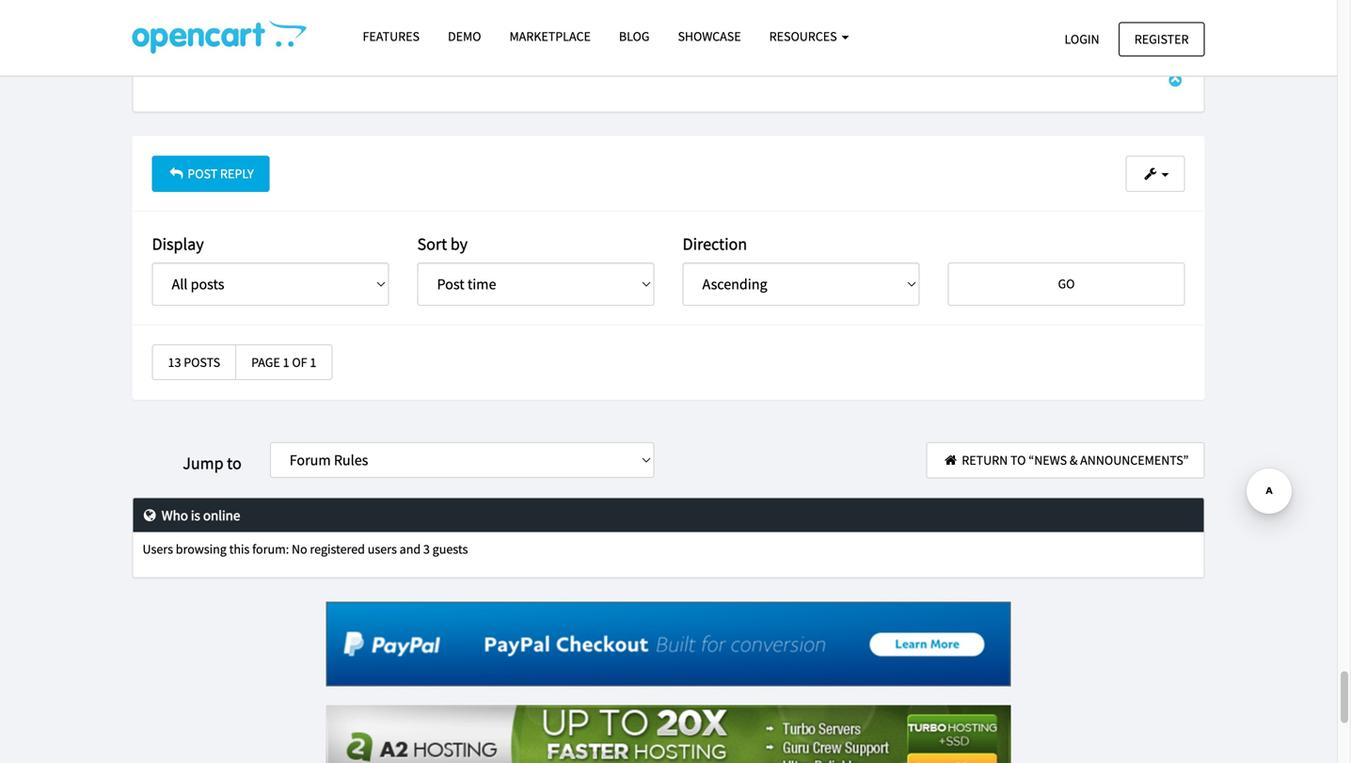 Task type: describe. For each thing, give the bounding box(es) containing it.
return to "news & announcements"
[[960, 452, 1189, 469]]

features link
[[349, 20, 434, 53]]

globe image
[[141, 508, 159, 522]]

3
[[423, 541, 430, 558]]

register link
[[1119, 22, 1205, 56]]

resources link
[[755, 20, 863, 53]]

resources
[[770, 28, 840, 45]]

sort
[[417, 233, 447, 255]]

is
[[191, 506, 200, 524]]

reply
[[220, 165, 254, 182]]

register
[[1135, 31, 1189, 48]]

showcase link
[[664, 20, 755, 53]]

demo link
[[434, 20, 496, 53]]

fast
[[560, 37, 582, 53]]

1 1 from the left
[[283, 354, 289, 371]]

blog link
[[605, 20, 664, 53]]

guests
[[433, 541, 468, 558]]

registered
[[310, 541, 365, 558]]

return
[[962, 452, 1008, 469]]

display
[[152, 233, 204, 255]]

marketplace link
[[496, 20, 605, 53]]

top image
[[1166, 73, 1185, 88]]

13 posts button
[[152, 344, 236, 380]]

jump to
[[183, 453, 242, 474]]

login
[[1065, 31, 1100, 48]]

post
[[188, 165, 218, 182]]

a2 hosting image
[[326, 705, 1011, 763]]

13
[[168, 354, 181, 371]]

custom
[[479, 37, 520, 53]]

who
[[162, 506, 188, 524]]

contact for custom work / fast support. link
[[417, 37, 632, 53]]

page
[[251, 354, 280, 371]]

forum:
[[252, 541, 289, 558]]

contact
[[417, 37, 459, 53]]

blog
[[619, 28, 650, 45]]

home image
[[943, 454, 960, 467]]

browsing
[[176, 541, 227, 558]]



Task type: locate. For each thing, give the bounding box(es) containing it.
1
[[283, 354, 289, 371], [310, 354, 317, 371]]

1 horizontal spatial 1
[[310, 354, 317, 371]]

for
[[462, 37, 477, 53]]

online
[[203, 506, 240, 524]]

showcase
[[678, 28, 741, 45]]

2 1 from the left
[[310, 354, 317, 371]]

/
[[553, 37, 558, 53]]

to left '"news' on the right of page
[[1011, 452, 1026, 469]]

page 1 of 1
[[251, 354, 317, 371]]

direction
[[683, 233, 747, 255]]

paypal payment gateway image
[[326, 602, 1011, 687]]

login link
[[1049, 22, 1116, 56]]

1 right of
[[310, 354, 317, 371]]

post reply link
[[152, 156, 270, 192]]

and
[[400, 541, 421, 558]]

13 posts
[[168, 354, 220, 371]]

"news
[[1029, 452, 1067, 469]]

of
[[292, 354, 307, 371]]

features
[[363, 28, 420, 45]]

None submit
[[948, 262, 1185, 306]]

who is online
[[159, 506, 240, 524]]

this
[[229, 541, 250, 558]]

to
[[1011, 452, 1026, 469], [227, 453, 242, 474]]

1 left of
[[283, 354, 289, 371]]

users browsing this forum: no registered users and 3 guests
[[143, 541, 468, 558]]

1 horizontal spatial to
[[1011, 452, 1026, 469]]

return to "news & announcements" link
[[927, 443, 1205, 479]]

0 horizontal spatial to
[[227, 453, 242, 474]]

reply image
[[168, 167, 185, 180]]

no
[[292, 541, 307, 558]]

contact for custom work / fast support.
[[417, 37, 632, 53]]

announcements"
[[1081, 452, 1189, 469]]

marketplace
[[510, 28, 591, 45]]

users
[[368, 541, 397, 558]]

posts
[[184, 354, 220, 371]]

jump
[[183, 453, 224, 474]]

sort by
[[417, 233, 468, 255]]

&
[[1070, 452, 1078, 469]]

demo
[[448, 28, 481, 45]]

to right jump
[[227, 453, 242, 474]]

to for return
[[1011, 452, 1026, 469]]

post reply
[[185, 165, 254, 182]]

work
[[523, 37, 551, 53]]

users
[[143, 541, 173, 558]]

to for jump
[[227, 453, 242, 474]]

by
[[451, 233, 468, 255]]

wrench image
[[1142, 167, 1159, 180]]

support.
[[585, 37, 632, 53]]

to inside return to "news & announcements" link
[[1011, 452, 1026, 469]]

0 horizontal spatial 1
[[283, 354, 289, 371]]



Task type: vqa. For each thing, say whether or not it's contained in the screenshot.
Blog link
yes



